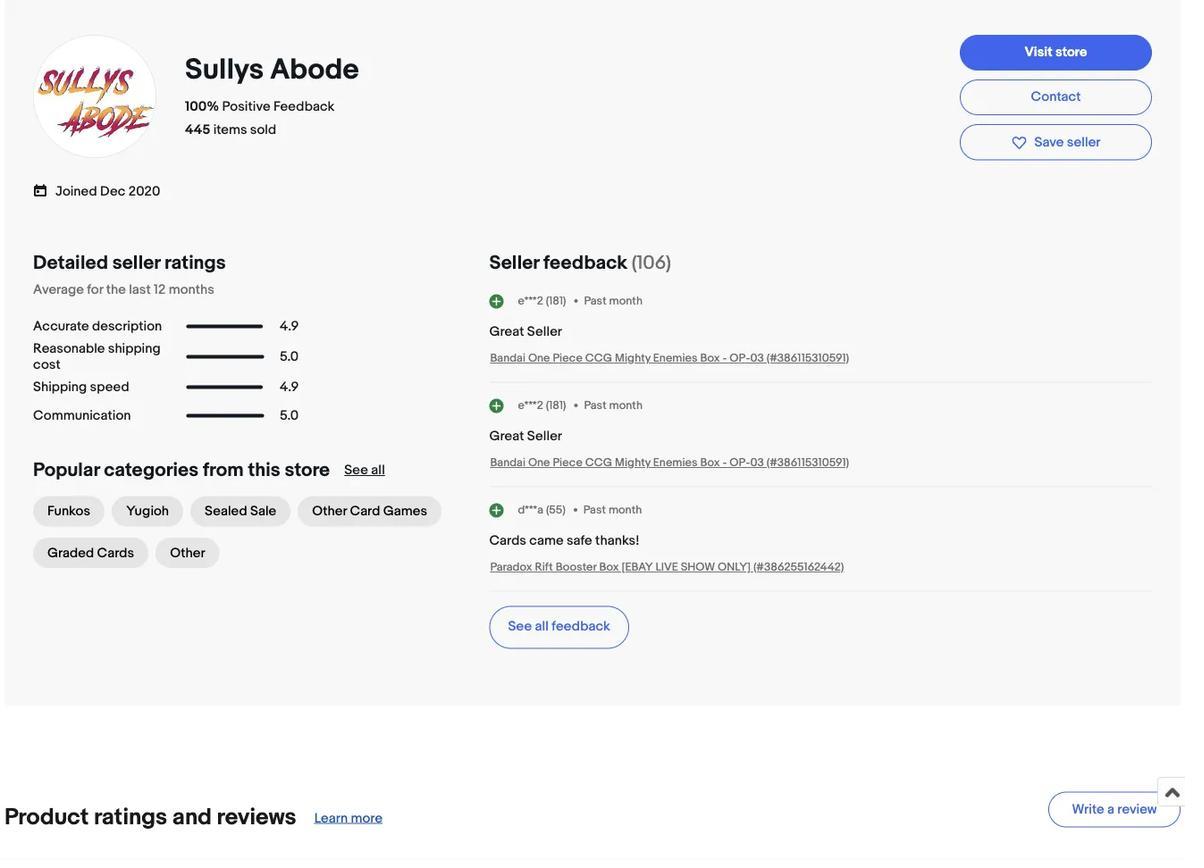 Task type: describe. For each thing, give the bounding box(es) containing it.
last
[[129, 282, 151, 298]]

2 - from the top
[[723, 456, 727, 470]]

learn more
[[314, 811, 383, 827]]

thanks!
[[595, 533, 640, 549]]

0 vertical spatial ratings
[[165, 252, 226, 275]]

shipping speed
[[33, 380, 129, 396]]

abode
[[270, 53, 359, 88]]

see for see all
[[344, 463, 368, 479]]

1 great from the top
[[489, 324, 524, 340]]

03 for second bandai one piece ccg mighty enemies box - op-03 (#386115310591) "link" from the top of the page
[[750, 456, 764, 470]]

1 vertical spatial past month
[[584, 399, 643, 412]]

learn
[[314, 811, 348, 827]]

2 bandai one piece ccg mighty enemies box - op-03 (#386115310591) link from the top
[[490, 456, 849, 470]]

sealed sale link
[[190, 497, 291, 527]]

only]
[[718, 561, 751, 575]]

card
[[350, 504, 380, 520]]

from
[[203, 459, 244, 482]]

box for 1st bandai one piece ccg mighty enemies box - op-03 (#386115310591) "link" from the top
[[700, 352, 720, 366]]

2 ccg from the top
[[585, 456, 612, 470]]

visit
[[1025, 44, 1052, 60]]

see all link
[[344, 463, 385, 479]]

d***a (55)
[[518, 503, 566, 517]]

review
[[1117, 802, 1157, 818]]

1 horizontal spatial store
[[1055, 44, 1087, 60]]

bandai for second bandai one piece ccg mighty enemies box - op-03 (#386115310591) "link" from the top of the page
[[490, 456, 526, 470]]

a
[[1107, 802, 1114, 818]]

feedback
[[273, 98, 335, 115]]

(55)
[[546, 503, 566, 517]]

write a review
[[1072, 802, 1157, 818]]

seller feedback (106)
[[489, 252, 671, 275]]

the
[[106, 282, 126, 298]]

sullys abode
[[185, 53, 359, 88]]

1 piece from the top
[[553, 352, 583, 366]]

cost
[[33, 357, 61, 373]]

paradox
[[490, 561, 532, 575]]

2 one from the top
[[528, 456, 550, 470]]

accurate
[[33, 319, 89, 335]]

2 e***2 (181) from the top
[[518, 399, 566, 412]]

see all feedback link
[[489, 607, 629, 649]]

accurate description
[[33, 319, 162, 335]]

1 vertical spatial feedback
[[552, 619, 610, 635]]

seller for save
[[1067, 134, 1101, 150]]

2020
[[129, 183, 160, 200]]

03 for 1st bandai one piece ccg mighty enemies box - op-03 (#386115310591) "link" from the top
[[750, 352, 764, 366]]

items
[[213, 122, 247, 138]]

safe
[[567, 533, 592, 549]]

2 vertical spatial past
[[583, 503, 606, 517]]

save seller button
[[960, 124, 1152, 160]]

sealed
[[205, 504, 247, 520]]

1 bandai one piece ccg mighty enemies box - op-03 (#386115310591) link from the top
[[490, 352, 849, 366]]

description
[[92, 319, 162, 335]]

(#386255162442)
[[753, 561, 844, 575]]

4.9 for accurate description
[[280, 319, 299, 335]]

popular
[[33, 459, 100, 482]]

100% positive feedback 445 items sold
[[185, 98, 335, 138]]

games
[[383, 504, 427, 520]]

1 bandai one piece ccg mighty enemies box - op-03 (#386115310591) from the top
[[490, 352, 849, 366]]

reasonable
[[33, 341, 105, 357]]

see all
[[344, 463, 385, 479]]

1 great seller from the top
[[489, 324, 562, 340]]

2 enemies from the top
[[653, 456, 698, 470]]

all for see all
[[371, 463, 385, 479]]

reasonable shipping cost
[[33, 341, 161, 373]]

see all feedback
[[508, 619, 610, 635]]

1 (181) from the top
[[546, 294, 566, 308]]

positive
[[222, 98, 270, 115]]

d***a
[[518, 503, 543, 517]]

445
[[185, 122, 210, 138]]

reviews
[[217, 804, 296, 832]]

save
[[1034, 134, 1064, 150]]

2 piece from the top
[[553, 456, 583, 470]]

2 mighty from the top
[[615, 456, 651, 470]]

product ratings and reviews
[[4, 804, 296, 832]]

0 vertical spatial seller
[[489, 252, 539, 275]]

yugioh link
[[112, 497, 183, 527]]

sullys
[[185, 53, 264, 88]]

graded cards
[[47, 545, 134, 561]]

for
[[87, 282, 103, 298]]

sealed sale
[[205, 504, 276, 520]]

(#386115310591) for 1st bandai one piece ccg mighty enemies box - op-03 (#386115310591) "link" from the top
[[767, 352, 849, 366]]

joined
[[55, 183, 97, 200]]

0 vertical spatial past month
[[584, 294, 643, 308]]

see for see all feedback
[[508, 619, 532, 635]]

rift
[[535, 561, 553, 575]]

contact link
[[960, 80, 1152, 115]]

1 enemies from the top
[[653, 352, 698, 366]]

(106)
[[632, 252, 671, 275]]

shipping
[[108, 341, 161, 357]]

5.0 for communication
[[280, 408, 299, 424]]

0 vertical spatial month
[[609, 294, 643, 308]]

product
[[4, 804, 89, 832]]

popular categories from this store
[[33, 459, 330, 482]]

sullys abode image
[[32, 34, 157, 159]]

paradox rift booster box [ebay live show only] (#386255162442) link
[[490, 561, 844, 575]]

2 great seller from the top
[[489, 429, 562, 445]]



Task type: locate. For each thing, give the bounding box(es) containing it.
funkos
[[47, 504, 90, 520]]

100%
[[185, 98, 219, 115]]

0 horizontal spatial other
[[170, 545, 205, 561]]

came
[[529, 533, 564, 549]]

1 4.9 from the top
[[280, 319, 299, 335]]

write
[[1072, 802, 1104, 818]]

categories
[[104, 459, 199, 482]]

live
[[655, 561, 678, 575]]

1 horizontal spatial cards
[[489, 533, 526, 549]]

contact
[[1031, 89, 1081, 105]]

0 vertical spatial e***2
[[518, 294, 543, 308]]

other for other
[[170, 545, 205, 561]]

joined dec 2020
[[55, 183, 160, 200]]

0 vertical spatial -
[[723, 352, 727, 366]]

seller
[[1067, 134, 1101, 150], [112, 252, 160, 275]]

see up card
[[344, 463, 368, 479]]

save seller
[[1034, 134, 1101, 150]]

03
[[750, 352, 764, 366], [750, 456, 764, 470]]

all inside see all feedback link
[[535, 619, 549, 635]]

all down rift
[[535, 619, 549, 635]]

0 vertical spatial bandai one piece ccg mighty enemies box - op-03 (#386115310591) link
[[490, 352, 849, 366]]

2 vertical spatial box
[[599, 561, 619, 575]]

average for the last 12 months
[[33, 282, 214, 298]]

1 e***2 (181) from the top
[[518, 294, 566, 308]]

other down sealed
[[170, 545, 205, 561]]

seller
[[489, 252, 539, 275], [527, 324, 562, 340], [527, 429, 562, 445]]

seller right save
[[1067, 134, 1101, 150]]

bandai
[[490, 352, 526, 366], [490, 456, 526, 470]]

1 horizontal spatial all
[[535, 619, 549, 635]]

1 vertical spatial seller
[[527, 324, 562, 340]]

seller for 1st bandai one piece ccg mighty enemies box - op-03 (#386115310591) "link" from the top
[[527, 324, 562, 340]]

12
[[154, 282, 166, 298]]

0 horizontal spatial seller
[[112, 252, 160, 275]]

box for second bandai one piece ccg mighty enemies box - op-03 (#386115310591) "link" from the top of the page
[[700, 456, 720, 470]]

1 one from the top
[[528, 352, 550, 366]]

2 bandai from the top
[[490, 456, 526, 470]]

1 mighty from the top
[[615, 352, 651, 366]]

months
[[169, 282, 214, 298]]

and
[[172, 804, 212, 832]]

1 vertical spatial 5.0
[[280, 408, 299, 424]]

1 bandai from the top
[[490, 352, 526, 366]]

graded cards link
[[33, 538, 148, 569]]

0 horizontal spatial cards
[[97, 545, 134, 561]]

great
[[489, 324, 524, 340], [489, 429, 524, 445]]

feedback down booster
[[552, 619, 610, 635]]

1 03 from the top
[[750, 352, 764, 366]]

0 vertical spatial 4.9
[[280, 319, 299, 335]]

1 vertical spatial month
[[609, 399, 643, 412]]

piece
[[553, 352, 583, 366], [553, 456, 583, 470]]

store
[[1055, 44, 1087, 60], [285, 459, 330, 482]]

1 vertical spatial 4.9
[[280, 380, 299, 396]]

more
[[351, 811, 383, 827]]

store right this
[[285, 459, 330, 482]]

4.9
[[280, 319, 299, 335], [280, 380, 299, 396]]

0 vertical spatial ccg
[[585, 352, 612, 366]]

2 (#386115310591) from the top
[[767, 456, 849, 470]]

other for other card games
[[312, 504, 347, 520]]

yugioh
[[126, 504, 169, 520]]

(#386115310591) for second bandai one piece ccg mighty enemies box - op-03 (#386115310591) "link" from the top of the page
[[767, 456, 849, 470]]

ratings left and on the left bottom
[[94, 804, 167, 832]]

1 vertical spatial ratings
[[94, 804, 167, 832]]

2 great from the top
[[489, 429, 524, 445]]

other link
[[156, 538, 219, 569]]

4.9 for shipping speed
[[280, 380, 299, 396]]

great seller down seller feedback (106)
[[489, 324, 562, 340]]

sullys abode link
[[185, 53, 365, 88]]

0 vertical spatial past
[[584, 294, 607, 308]]

ccg
[[585, 352, 612, 366], [585, 456, 612, 470]]

1 - from the top
[[723, 352, 727, 366]]

1 vertical spatial see
[[508, 619, 532, 635]]

great seller
[[489, 324, 562, 340], [489, 429, 562, 445]]

ratings
[[165, 252, 226, 275], [94, 804, 167, 832]]

0 vertical spatial (#386115310591)
[[767, 352, 849, 366]]

0 vertical spatial box
[[700, 352, 720, 366]]

-
[[723, 352, 727, 366], [723, 456, 727, 470]]

feedback left '(106)'
[[543, 252, 627, 275]]

0 vertical spatial bandai
[[490, 352, 526, 366]]

1 horizontal spatial seller
[[1067, 134, 1101, 150]]

1 vertical spatial seller
[[112, 252, 160, 275]]

seller for second bandai one piece ccg mighty enemies box - op-03 (#386115310591) "link" from the top of the page
[[527, 429, 562, 445]]

learn more link
[[314, 811, 383, 827]]

1 op- from the top
[[730, 352, 750, 366]]

write a review link
[[1048, 792, 1181, 828]]

2 vertical spatial past month
[[583, 503, 642, 517]]

1 vertical spatial bandai one piece ccg mighty enemies box - op-03 (#386115310591) link
[[490, 456, 849, 470]]

one
[[528, 352, 550, 366], [528, 456, 550, 470]]

2 e***2 from the top
[[518, 399, 543, 412]]

this
[[248, 459, 280, 482]]

0 vertical spatial 5.0
[[280, 349, 299, 365]]

graded
[[47, 545, 94, 561]]

detailed
[[33, 252, 108, 275]]

ratings up months
[[165, 252, 226, 275]]

1 vertical spatial all
[[535, 619, 549, 635]]

0 vertical spatial other
[[312, 504, 347, 520]]

1 vertical spatial bandai one piece ccg mighty enemies box - op-03 (#386115310591)
[[490, 456, 849, 470]]

other card games
[[312, 504, 427, 520]]

detailed seller ratings
[[33, 252, 226, 275]]

visit store link
[[960, 35, 1152, 71]]

e***2
[[518, 294, 543, 308], [518, 399, 543, 412]]

seller up last
[[112, 252, 160, 275]]

other left card
[[312, 504, 347, 520]]

1 vertical spatial past
[[584, 399, 607, 412]]

0 vertical spatial bandai one piece ccg mighty enemies box - op-03 (#386115310591)
[[490, 352, 849, 366]]

past
[[584, 294, 607, 308], [584, 399, 607, 412], [583, 503, 606, 517]]

0 vertical spatial great seller
[[489, 324, 562, 340]]

1 vertical spatial op-
[[730, 456, 750, 470]]

1 vertical spatial one
[[528, 456, 550, 470]]

all for see all feedback
[[535, 619, 549, 635]]

sold
[[250, 122, 276, 138]]

mighty
[[615, 352, 651, 366], [615, 456, 651, 470]]

1 vertical spatial e***2 (181)
[[518, 399, 566, 412]]

cards
[[489, 533, 526, 549], [97, 545, 134, 561]]

funkos link
[[33, 497, 105, 527]]

1 vertical spatial 03
[[750, 456, 764, 470]]

5.0 for reasonable shipping cost
[[280, 349, 299, 365]]

1 horizontal spatial see
[[508, 619, 532, 635]]

2 5.0 from the top
[[280, 408, 299, 424]]

0 vertical spatial all
[[371, 463, 385, 479]]

booster
[[556, 561, 597, 575]]

sale
[[250, 504, 276, 520]]

1 5.0 from the top
[[280, 349, 299, 365]]

seller inside button
[[1067, 134, 1101, 150]]

0 vertical spatial store
[[1055, 44, 1087, 60]]

2 (181) from the top
[[546, 399, 566, 412]]

paradox rift booster box [ebay live show only] (#386255162442)
[[490, 561, 844, 575]]

bandai for 1st bandai one piece ccg mighty enemies box - op-03 (#386115310591) "link" from the top
[[490, 352, 526, 366]]

dec
[[100, 183, 126, 200]]

0 vertical spatial see
[[344, 463, 368, 479]]

2 03 from the top
[[750, 456, 764, 470]]

bandai one piece ccg mighty enemies box - op-03 (#386115310591)
[[490, 352, 849, 366], [490, 456, 849, 470]]

seller for detailed
[[112, 252, 160, 275]]

visit store
[[1025, 44, 1087, 60]]

store right the visit on the right top of page
[[1055, 44, 1087, 60]]

text__icon wrapper image
[[33, 182, 55, 198]]

other
[[312, 504, 347, 520], [170, 545, 205, 561]]

0 vertical spatial op-
[[730, 352, 750, 366]]

1 vertical spatial other
[[170, 545, 205, 561]]

0 horizontal spatial all
[[371, 463, 385, 479]]

see down paradox
[[508, 619, 532, 635]]

0 vertical spatial mighty
[[615, 352, 651, 366]]

1 vertical spatial great seller
[[489, 429, 562, 445]]

0 vertical spatial great
[[489, 324, 524, 340]]

1 vertical spatial mighty
[[615, 456, 651, 470]]

show
[[681, 561, 715, 575]]

cards right the graded
[[97, 545, 134, 561]]

other card games link
[[298, 497, 442, 527]]

cards up paradox
[[489, 533, 526, 549]]

5.0
[[280, 349, 299, 365], [280, 408, 299, 424]]

0 vertical spatial 03
[[750, 352, 764, 366]]

1 vertical spatial e***2
[[518, 399, 543, 412]]

0 vertical spatial feedback
[[543, 252, 627, 275]]

1 vertical spatial great
[[489, 429, 524, 445]]

1 vertical spatial box
[[700, 456, 720, 470]]

0 vertical spatial e***2 (181)
[[518, 294, 566, 308]]

communication
[[33, 408, 131, 424]]

1 vertical spatial -
[[723, 456, 727, 470]]

shipping
[[33, 380, 87, 396]]

0 horizontal spatial store
[[285, 459, 330, 482]]

all up other card games link
[[371, 463, 385, 479]]

[ebay
[[622, 561, 653, 575]]

all
[[371, 463, 385, 479], [535, 619, 549, 635]]

0 vertical spatial one
[[528, 352, 550, 366]]

1 vertical spatial store
[[285, 459, 330, 482]]

(#386115310591)
[[767, 352, 849, 366], [767, 456, 849, 470]]

1 vertical spatial bandai
[[490, 456, 526, 470]]

1 vertical spatial enemies
[[653, 456, 698, 470]]

cards came safe thanks!
[[489, 533, 640, 549]]

bandai one piece ccg mighty enemies box - op-03 (#386115310591) link
[[490, 352, 849, 366], [490, 456, 849, 470]]

0 vertical spatial seller
[[1067, 134, 1101, 150]]

2 bandai one piece ccg mighty enemies box - op-03 (#386115310591) from the top
[[490, 456, 849, 470]]

great seller up d***a
[[489, 429, 562, 445]]

2 4.9 from the top
[[280, 380, 299, 396]]

2 vertical spatial month
[[609, 503, 642, 517]]

average
[[33, 282, 84, 298]]

1 vertical spatial (181)
[[546, 399, 566, 412]]

1 vertical spatial (#386115310591)
[[767, 456, 849, 470]]

0 vertical spatial enemies
[[653, 352, 698, 366]]

speed
[[90, 380, 129, 396]]

2 vertical spatial seller
[[527, 429, 562, 445]]

1 vertical spatial piece
[[553, 456, 583, 470]]

1 ccg from the top
[[585, 352, 612, 366]]

1 e***2 from the top
[[518, 294, 543, 308]]

1 vertical spatial ccg
[[585, 456, 612, 470]]

0 vertical spatial (181)
[[546, 294, 566, 308]]

0 horizontal spatial see
[[344, 463, 368, 479]]

0 vertical spatial piece
[[553, 352, 583, 366]]

2 op- from the top
[[730, 456, 750, 470]]

1 horizontal spatial other
[[312, 504, 347, 520]]

1 (#386115310591) from the top
[[767, 352, 849, 366]]



Task type: vqa. For each thing, say whether or not it's contained in the screenshot.
1st 5G from the right
no



